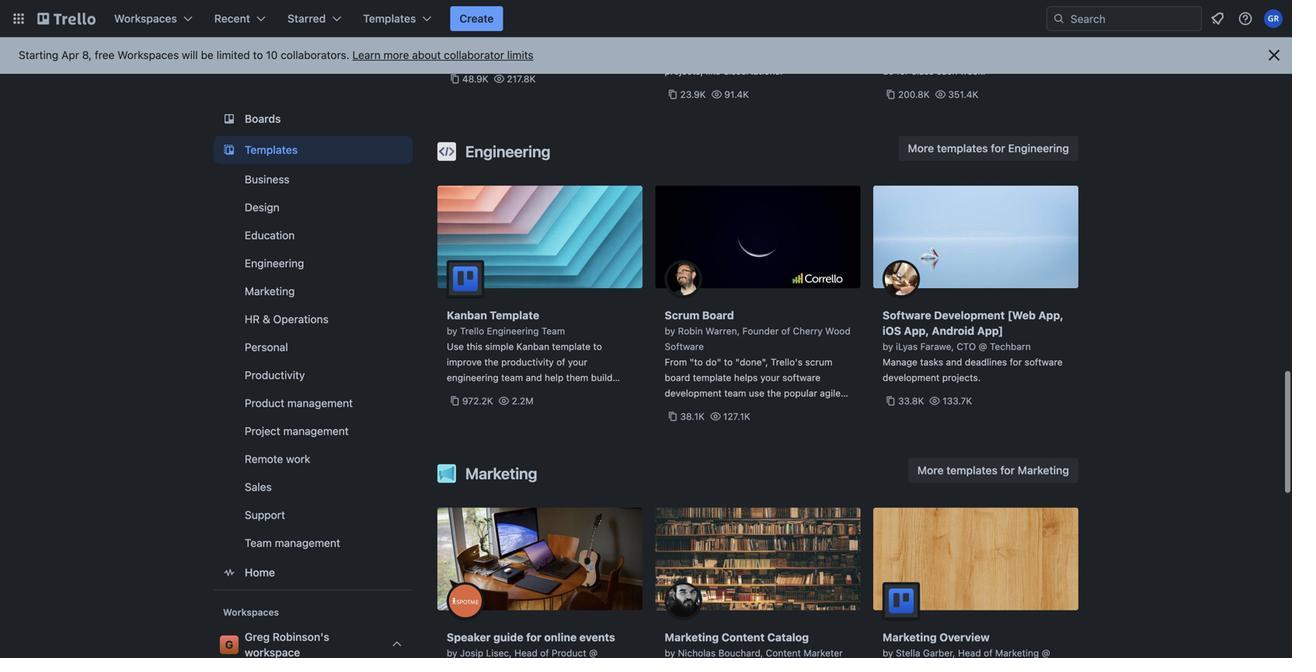 Task type: describe. For each thing, give the bounding box(es) containing it.
for inside a board per class. the lists are the weeks of the semester, cards are things i need to do for class each week.
[[897, 66, 909, 77]]

software inside scrum board by robin warren, founder of cherry wood software from "to do" to "done", trello's scrum board template helps your software development team use the popular agile framework to finish work faster.
[[783, 372, 821, 383]]

engineering inside the kanban template by trello engineering team use this simple kanban template to improve the productivity of your engineering team and help them build better products, faster.
[[487, 326, 539, 337]]

work inside scrum board by robin warren, founder of cherry wood software from "to do" to "done", trello's scrum board template helps your software development team use the popular agile framework to finish work faster.
[[752, 404, 774, 414]]

education link
[[214, 223, 413, 248]]

more templates for engineering button
[[899, 136, 1079, 161]]

starred button
[[278, 6, 351, 31]]

of inside scrum board by robin warren, founder of cherry wood software from "to do" to "done", trello's scrum board template helps your software development team use the popular agile framework to finish work faster.
[[782, 326, 791, 337]]

1 horizontal spatial app,
[[1039, 309, 1064, 322]]

keep track of what you've read and your notes in one place for long writing projects, like dissertations.
[[665, 35, 842, 77]]

scrum board by robin warren, founder of cherry wood software from "to do" to "done", trello's scrum board template helps your software development team use the popular agile framework to finish work faster.
[[665, 309, 851, 414]]

kanban template by trello engineering team use this simple kanban template to improve the productivity of your engineering team and help them build better products, faster.
[[447, 309, 613, 399]]

management for product management
[[288, 397, 353, 410]]

and inside the kanban template by trello engineering team use this simple kanban template to improve the productivity of your engineering team and help them build better products, faster.
[[526, 372, 542, 383]]

productivity
[[502, 357, 554, 368]]

products,
[[476, 388, 518, 399]]

speaker guide for online events link
[[438, 508, 643, 659]]

product
[[245, 397, 285, 410]]

management for project management
[[283, 425, 349, 438]]

for inside keep track of what you've read and your notes in one place for long writing projects, like dissertations.
[[748, 50, 760, 61]]

things
[[1001, 50, 1028, 61]]

will
[[182, 49, 198, 61]]

development inside 'software development [web app, ios app, android app] by ilyas farawe, cto @ techbarn manage tasks and deadlines for software development projects.'
[[883, 372, 940, 383]]

semester,
[[912, 50, 954, 61]]

to inside the kanban template by trello engineering team use this simple kanban template to improve the productivity of your engineering team and help them build better products, faster.
[[594, 341, 602, 352]]

josip lisec, head of product @ spotme image
[[447, 583, 484, 620]]

ilyas farawe, cto @ techbarn image
[[883, 260, 921, 298]]

template inside the kanban template by trello engineering team use this simple kanban template to improve the productivity of your engineering team and help them build better products, faster.
[[552, 341, 591, 352]]

more templates for engineering
[[909, 142, 1070, 155]]

workspaces inside dropdown button
[[114, 12, 177, 25]]

help
[[545, 372, 564, 383]]

design
[[245, 201, 280, 214]]

dissertations.
[[724, 66, 783, 77]]

learn more about collaborator limits link
[[353, 49, 534, 61]]

software development [web app, ios app, android app] by ilyas farawe, cto @ techbarn manage tasks and deadlines for software development projects.
[[883, 309, 1064, 383]]

more templates for marketing button
[[909, 458, 1079, 483]]

founder
[[743, 326, 779, 337]]

to right do"
[[724, 357, 733, 368]]

do"
[[706, 357, 722, 368]]

faster. inside scrum board by robin warren, founder of cherry wood software from "to do" to "done", trello's scrum board template helps your software development team use the popular agile framework to finish work faster.
[[776, 404, 804, 414]]

sales
[[245, 481, 272, 494]]

development
[[935, 309, 1006, 322]]

marketing inside button
[[1018, 464, 1070, 477]]

popular
[[784, 388, 818, 399]]

template board image
[[220, 141, 239, 159]]

more for marketing
[[918, 464, 944, 477]]

management for team management
[[275, 537, 340, 550]]

finish
[[726, 404, 750, 414]]

online
[[545, 631, 577, 644]]

217.8k
[[507, 73, 536, 84]]

each
[[937, 66, 958, 77]]

open information menu image
[[1239, 11, 1254, 26]]

what
[[726, 35, 748, 45]]

the up i on the right of page
[[1021, 35, 1036, 45]]

127.1k
[[724, 411, 751, 422]]

2 vertical spatial workspaces
[[223, 607, 279, 618]]

351.4k
[[949, 89, 979, 100]]

remote work
[[245, 453, 311, 466]]

track
[[690, 35, 712, 45]]

catalog
[[768, 631, 809, 644]]

place
[[722, 50, 745, 61]]

events
[[580, 631, 616, 644]]

engineering inside button
[[1009, 142, 1070, 155]]

design link
[[214, 195, 413, 220]]

to left 10
[[253, 49, 263, 61]]

like
[[706, 66, 721, 77]]

starting
[[19, 49, 59, 61]]

trello's
[[771, 357, 803, 368]]

apr
[[61, 49, 79, 61]]

hr & operations
[[245, 313, 329, 326]]

templates link
[[214, 136, 413, 164]]

week.
[[961, 66, 986, 77]]

by for kanban
[[447, 326, 458, 337]]

product management link
[[214, 391, 413, 416]]

scrum
[[806, 357, 833, 368]]

i
[[1030, 50, 1033, 61]]

team inside scrum board by robin warren, founder of cherry wood software from "to do" to "done", trello's scrum board template helps your software development team use the popular agile framework to finish work faster.
[[725, 388, 747, 399]]

development inside scrum board by robin warren, founder of cherry wood software from "to do" to "done", trello's scrum board template helps your software development team use the popular agile framework to finish work faster.
[[665, 388, 722, 399]]

software inside 'software development [web app, ios app, android app] by ilyas farawe, cto @ techbarn manage tasks and deadlines for software development projects.'
[[883, 309, 932, 322]]

need
[[1036, 50, 1057, 61]]

workspaces button
[[105, 6, 202, 31]]

@
[[979, 341, 988, 352]]

marketing icon image
[[438, 465, 456, 483]]

boards link
[[214, 105, 413, 133]]

0 horizontal spatial templates
[[245, 143, 298, 156]]

2.2m
[[512, 396, 534, 407]]

robin
[[678, 326, 703, 337]]

1 vertical spatial workspaces
[[118, 49, 179, 61]]

33.8k
[[899, 396, 925, 407]]

team inside the kanban template by trello engineering team use this simple kanban template to improve the productivity of your engineering team and help them build better products, faster.
[[542, 326, 565, 337]]

personal
[[245, 341, 288, 354]]

team inside the kanban template by trello engineering team use this simple kanban template to improve the productivity of your engineering team and help them build better products, faster.
[[502, 372, 523, 383]]

board inside a board per class. the lists are the weeks of the semester, cards are things i need to do for class each week.
[[892, 35, 918, 45]]

marketing link
[[214, 279, 413, 304]]

to inside a board per class. the lists are the weeks of the semester, cards are things i need to do for class each week.
[[1060, 50, 1069, 61]]

productivity link
[[214, 363, 413, 388]]

software inside 'software development [web app, ios app, android app] by ilyas farawe, cto @ techbarn manage tasks and deadlines for software development projects.'
[[1025, 357, 1063, 368]]

0 horizontal spatial team
[[245, 537, 272, 550]]

recent
[[214, 12, 250, 25]]

nicholas bouchard, content marketer @ unito image
[[665, 583, 702, 620]]

project
[[245, 425, 280, 438]]

your inside scrum board by robin warren, founder of cherry wood software from "to do" to "done", trello's scrum board template helps your software development team use the popular agile framework to finish work faster.
[[761, 372, 780, 383]]

200.8k
[[899, 89, 930, 100]]

remote work link
[[214, 447, 413, 472]]

business
[[245, 173, 290, 186]]

trello engineering team image
[[447, 260, 484, 298]]

templates for engineering
[[938, 142, 989, 155]]

app]
[[978, 325, 1004, 337]]

a board per class. the lists are the weeks of the semester, cards are things i need to do for class each week.
[[883, 35, 1069, 77]]

board image
[[220, 110, 239, 128]]

hr & operations link
[[214, 307, 413, 332]]

simple
[[485, 341, 514, 352]]

board
[[703, 309, 735, 322]]

starred
[[288, 12, 326, 25]]

template
[[490, 309, 540, 322]]

free
[[95, 49, 115, 61]]

the inside scrum board by robin warren, founder of cherry wood software from "to do" to "done", trello's scrum board template helps your software development team use the popular agile framework to finish work faster.
[[768, 388, 782, 399]]

the inside the kanban template by trello engineering team use this simple kanban template to improve the productivity of your engineering team and help them build better products, faster.
[[485, 357, 499, 368]]

warren,
[[706, 326, 740, 337]]

greg robinson's workspace
[[245, 631, 330, 659]]

use
[[749, 388, 765, 399]]

templates button
[[354, 6, 441, 31]]

hr
[[245, 313, 260, 326]]

engineering icon image
[[438, 142, 456, 161]]

0 vertical spatial are
[[1005, 35, 1019, 45]]



Task type: locate. For each thing, give the bounding box(es) containing it.
0 horizontal spatial and
[[526, 372, 542, 383]]

2 vertical spatial your
[[761, 372, 780, 383]]

and
[[804, 35, 820, 45], [947, 357, 963, 368], [526, 372, 542, 383]]

marketing
[[245, 285, 295, 298], [1018, 464, 1070, 477], [466, 465, 538, 483], [665, 631, 719, 644], [883, 631, 937, 644]]

the
[[1021, 35, 1036, 45], [895, 50, 909, 61], [485, 357, 499, 368], [768, 388, 782, 399]]

1 vertical spatial team
[[725, 388, 747, 399]]

stella garber, head of marketing @ trello image
[[883, 583, 921, 620]]

marketing overview
[[883, 631, 990, 644]]

by down 'scrum'
[[665, 326, 676, 337]]

one
[[703, 50, 719, 61]]

operations
[[273, 313, 329, 326]]

1 horizontal spatial development
[[883, 372, 940, 383]]

your inside keep track of what you've read and your notes in one place for long writing projects, like dissertations.
[[823, 35, 842, 45]]

0 horizontal spatial by
[[447, 326, 458, 337]]

team up productivity
[[542, 326, 565, 337]]

0 horizontal spatial work
[[286, 453, 311, 466]]

by inside scrum board by robin warren, founder of cherry wood software from "to do" to "done", trello's scrum board template helps your software development team use the popular agile framework to finish work faster.
[[665, 326, 676, 337]]

kanban
[[447, 309, 487, 322], [517, 341, 550, 352]]

project management
[[245, 425, 349, 438]]

collaborator
[[444, 49, 505, 61]]

1 vertical spatial work
[[286, 453, 311, 466]]

91.4k
[[725, 89, 750, 100]]

by inside 'software development [web app, ios app, android app] by ilyas farawe, cto @ techbarn manage tasks and deadlines for software development projects.'
[[883, 341, 894, 352]]

software up popular
[[783, 372, 821, 383]]

deadlines
[[966, 357, 1008, 368]]

1 horizontal spatial kanban
[[517, 341, 550, 352]]

1 vertical spatial template
[[693, 372, 732, 383]]

[web
[[1008, 309, 1036, 322]]

to right need
[[1060, 50, 1069, 61]]

software inside scrum board by robin warren, founder of cherry wood software from "to do" to "done", trello's scrum board template helps your software development team use the popular agile framework to finish work faster.
[[665, 341, 704, 352]]

of inside the kanban template by trello engineering team use this simple kanban template to improve the productivity of your engineering team and help them build better products, faster.
[[557, 357, 566, 368]]

manage
[[883, 357, 918, 368]]

templates down 351.4k
[[938, 142, 989, 155]]

templates up more
[[363, 12, 416, 25]]

templates for marketing
[[947, 464, 998, 477]]

10
[[266, 49, 278, 61]]

product management
[[245, 397, 353, 410]]

workspaces down "workspaces" dropdown button
[[118, 49, 179, 61]]

app,
[[1039, 309, 1064, 322], [905, 325, 930, 337]]

1 vertical spatial templates
[[245, 143, 298, 156]]

content
[[722, 631, 765, 644]]

1 vertical spatial board
[[665, 372, 691, 383]]

1 vertical spatial team
[[245, 537, 272, 550]]

remote
[[245, 453, 283, 466]]

faster.
[[521, 388, 549, 399], [776, 404, 804, 414]]

are up things
[[1005, 35, 1019, 45]]

of inside a board per class. the lists are the weeks of the semester, cards are things i need to do for class each week.
[[883, 50, 892, 61]]

1 horizontal spatial software
[[1025, 357, 1063, 368]]

personal link
[[214, 335, 413, 360]]

class
[[912, 66, 934, 77]]

1 horizontal spatial your
[[761, 372, 780, 383]]

to left 'finish'
[[714, 404, 723, 414]]

a
[[883, 35, 890, 45]]

template inside scrum board by robin warren, founder of cherry wood software from "to do" to "done", trello's scrum board template helps your software development team use the popular agile framework to finish work faster.
[[693, 372, 732, 383]]

more inside more templates for engineering button
[[909, 142, 935, 155]]

&
[[263, 313, 270, 326]]

0 vertical spatial app,
[[1039, 309, 1064, 322]]

wood
[[826, 326, 851, 337]]

template down do"
[[693, 372, 732, 383]]

1 horizontal spatial and
[[804, 35, 820, 45]]

about
[[412, 49, 441, 61]]

greg
[[245, 631, 270, 644]]

lists
[[985, 35, 1002, 45]]

by up use
[[447, 326, 458, 337]]

"done",
[[736, 357, 769, 368]]

2 vertical spatial and
[[526, 372, 542, 383]]

0 horizontal spatial development
[[665, 388, 722, 399]]

0 vertical spatial work
[[752, 404, 774, 414]]

techbarn
[[990, 341, 1032, 352]]

0 horizontal spatial are
[[984, 50, 998, 61]]

board
[[892, 35, 918, 45], [665, 372, 691, 383]]

0 notifications image
[[1209, 9, 1228, 28]]

0 vertical spatial template
[[552, 341, 591, 352]]

and inside 'software development [web app, ios app, android app] by ilyas farawe, cto @ techbarn manage tasks and deadlines for software development projects.'
[[947, 357, 963, 368]]

development up framework at the right of page
[[665, 388, 722, 399]]

templates up business
[[245, 143, 298, 156]]

projects.
[[943, 372, 981, 383]]

are
[[1005, 35, 1019, 45], [984, 50, 998, 61]]

more for engineering
[[909, 142, 935, 155]]

2 vertical spatial management
[[275, 537, 340, 550]]

0 vertical spatial your
[[823, 35, 842, 45]]

and up the writing
[[804, 35, 820, 45]]

templates inside popup button
[[363, 12, 416, 25]]

1 vertical spatial faster.
[[776, 404, 804, 414]]

0 vertical spatial templates
[[363, 12, 416, 25]]

your up them
[[568, 357, 588, 368]]

1 vertical spatial app,
[[905, 325, 930, 337]]

guide
[[494, 631, 524, 644]]

2 horizontal spatial and
[[947, 357, 963, 368]]

0 vertical spatial more
[[909, 142, 935, 155]]

limited
[[217, 49, 250, 61]]

faster. down popular
[[776, 404, 804, 414]]

support link
[[214, 503, 413, 528]]

more down 200.8k
[[909, 142, 935, 155]]

team up 'finish'
[[725, 388, 747, 399]]

do
[[883, 66, 894, 77]]

workspaces up free
[[114, 12, 177, 25]]

0 horizontal spatial your
[[568, 357, 588, 368]]

1 horizontal spatial faster.
[[776, 404, 804, 414]]

board inside scrum board by robin warren, founder of cherry wood software from "to do" to "done", trello's scrum board template helps your software development team use the popular agile framework to finish work faster.
[[665, 372, 691, 383]]

1 vertical spatial software
[[665, 341, 704, 352]]

0 horizontal spatial software
[[783, 372, 821, 383]]

to up 'build'
[[594, 341, 602, 352]]

collaborators.
[[281, 49, 350, 61]]

and inside keep track of what you've read and your notes in one place for long writing projects, like dissertations.
[[804, 35, 820, 45]]

more inside more templates for marketing button
[[918, 464, 944, 477]]

cards
[[957, 50, 981, 61]]

starting apr 8, free workspaces will be limited to 10 collaborators. learn more about collaborator limits
[[19, 49, 534, 61]]

0 vertical spatial management
[[288, 397, 353, 410]]

faster. inside the kanban template by trello engineering team use this simple kanban template to improve the productivity of your engineering team and help them build better products, faster.
[[521, 388, 549, 399]]

improve
[[447, 357, 482, 368]]

you've
[[750, 35, 779, 45]]

0 horizontal spatial faster.
[[521, 388, 549, 399]]

1 vertical spatial and
[[947, 357, 963, 368]]

be
[[201, 49, 214, 61]]

development down manage
[[883, 372, 940, 383]]

templates
[[363, 12, 416, 25], [245, 143, 298, 156]]

0 horizontal spatial software
[[665, 341, 704, 352]]

by inside the kanban template by trello engineering team use this simple kanban template to improve the productivity of your engineering team and help them build better products, faster.
[[447, 326, 458, 337]]

more down "33.8k"
[[918, 464, 944, 477]]

back to home image
[[37, 6, 96, 31]]

kanban up productivity
[[517, 341, 550, 352]]

team down support
[[245, 537, 272, 550]]

software down robin
[[665, 341, 704, 352]]

business link
[[214, 167, 413, 192]]

board down from
[[665, 372, 691, 383]]

and down productivity
[[526, 372, 542, 383]]

management down productivity link
[[288, 397, 353, 410]]

1 vertical spatial are
[[984, 50, 998, 61]]

1 vertical spatial kanban
[[517, 341, 550, 352]]

robin warren, founder of cherry wood software image
[[665, 260, 702, 298]]

for inside 'software development [web app, ios app, android app] by ilyas farawe, cto @ techbarn manage tasks and deadlines for software development projects.'
[[1010, 357, 1023, 368]]

work down use
[[752, 404, 774, 414]]

marketing content catalog link
[[656, 508, 861, 659]]

0 vertical spatial faster.
[[521, 388, 549, 399]]

0 horizontal spatial kanban
[[447, 309, 487, 322]]

search image
[[1054, 12, 1066, 25]]

0 vertical spatial kanban
[[447, 309, 487, 322]]

team
[[542, 326, 565, 337], [245, 537, 272, 550]]

workspace
[[245, 646, 300, 659]]

to
[[253, 49, 263, 61], [1060, 50, 1069, 61], [594, 341, 602, 352], [724, 357, 733, 368], [714, 404, 723, 414]]

in
[[692, 50, 700, 61]]

workspaces up greg on the left bottom of the page
[[223, 607, 279, 618]]

primary element
[[0, 0, 1293, 37]]

by
[[447, 326, 458, 337], [665, 326, 676, 337], [883, 341, 894, 352]]

use
[[447, 341, 464, 352]]

scrum
[[665, 309, 700, 322]]

0 horizontal spatial team
[[502, 372, 523, 383]]

2 horizontal spatial by
[[883, 341, 894, 352]]

1 horizontal spatial team
[[542, 326, 565, 337]]

from
[[665, 357, 688, 368]]

the left semester,
[[895, 50, 909, 61]]

of left what
[[715, 35, 724, 45]]

management down support link
[[275, 537, 340, 550]]

2 horizontal spatial your
[[823, 35, 842, 45]]

1 vertical spatial software
[[783, 372, 821, 383]]

1 horizontal spatial software
[[883, 309, 932, 322]]

1 horizontal spatial team
[[725, 388, 747, 399]]

of up help
[[557, 357, 566, 368]]

Search field
[[1066, 7, 1202, 30]]

1 vertical spatial development
[[665, 388, 722, 399]]

1 vertical spatial management
[[283, 425, 349, 438]]

management down product management link
[[283, 425, 349, 438]]

1 horizontal spatial by
[[665, 326, 676, 337]]

1 horizontal spatial are
[[1005, 35, 1019, 45]]

your right read
[[823, 35, 842, 45]]

team up products,
[[502, 372, 523, 383]]

build
[[591, 372, 613, 383]]

board right a
[[892, 35, 918, 45]]

create
[[460, 12, 494, 25]]

of left cherry
[[782, 326, 791, 337]]

work
[[752, 404, 774, 414], [286, 453, 311, 466]]

0 vertical spatial software
[[883, 309, 932, 322]]

keep
[[665, 35, 687, 45]]

0 vertical spatial software
[[1025, 357, 1063, 368]]

faster. down help
[[521, 388, 549, 399]]

education
[[245, 229, 295, 242]]

1 horizontal spatial template
[[693, 372, 732, 383]]

notes
[[665, 50, 690, 61]]

1 vertical spatial templates
[[947, 464, 998, 477]]

1 horizontal spatial work
[[752, 404, 774, 414]]

software down "techbarn"
[[1025, 357, 1063, 368]]

38.1k
[[681, 411, 705, 422]]

0 vertical spatial workspaces
[[114, 12, 177, 25]]

template
[[552, 341, 591, 352], [693, 372, 732, 383]]

1 horizontal spatial templates
[[363, 12, 416, 25]]

kanban up trello
[[447, 309, 487, 322]]

create button
[[451, 6, 503, 31]]

the right use
[[768, 388, 782, 399]]

helps
[[735, 372, 758, 383]]

0 vertical spatial team
[[542, 326, 565, 337]]

0 horizontal spatial template
[[552, 341, 591, 352]]

1 vertical spatial your
[[568, 357, 588, 368]]

home image
[[220, 564, 239, 582]]

your inside the kanban template by trello engineering team use this simple kanban template to improve the productivity of your engineering team and help them build better products, faster.
[[568, 357, 588, 368]]

by down ios
[[883, 341, 894, 352]]

engineering
[[1009, 142, 1070, 155], [466, 142, 551, 161], [245, 257, 304, 270], [487, 326, 539, 337]]

are down lists
[[984, 50, 998, 61]]

recent button
[[205, 6, 275, 31]]

by for scrum
[[665, 326, 676, 337]]

template up them
[[552, 341, 591, 352]]

your up use
[[761, 372, 780, 383]]

8,
[[82, 49, 92, 61]]

0 horizontal spatial board
[[665, 372, 691, 383]]

0 vertical spatial templates
[[938, 142, 989, 155]]

work down project management
[[286, 453, 311, 466]]

overview
[[940, 631, 990, 644]]

ilyas
[[896, 341, 918, 352]]

farawe,
[[921, 341, 955, 352]]

0 vertical spatial board
[[892, 35, 918, 45]]

for
[[748, 50, 760, 61], [897, 66, 909, 77], [992, 142, 1006, 155], [1010, 357, 1023, 368], [1001, 464, 1016, 477], [526, 631, 542, 644]]

app, up ilyas
[[905, 325, 930, 337]]

app, right [web
[[1039, 309, 1064, 322]]

1 horizontal spatial board
[[892, 35, 918, 45]]

android
[[933, 325, 975, 337]]

more
[[909, 142, 935, 155], [918, 464, 944, 477]]

and up 'projects.'
[[947, 357, 963, 368]]

cherry
[[793, 326, 823, 337]]

1 vertical spatial more
[[918, 464, 944, 477]]

software up ios
[[883, 309, 932, 322]]

the down the simple
[[485, 357, 499, 368]]

team management link
[[214, 531, 413, 556]]

templates down 133.7k
[[947, 464, 998, 477]]

0 vertical spatial team
[[502, 372, 523, 383]]

0 vertical spatial development
[[883, 372, 940, 383]]

0 vertical spatial and
[[804, 35, 820, 45]]

0 horizontal spatial app,
[[905, 325, 930, 337]]

greg robinson (gregrobinson96) image
[[1265, 9, 1284, 28]]

of inside keep track of what you've read and your notes in one place for long writing projects, like dissertations.
[[715, 35, 724, 45]]

them
[[567, 372, 589, 383]]

of up do
[[883, 50, 892, 61]]

g
[[225, 639, 233, 652]]



Task type: vqa. For each thing, say whether or not it's contained in the screenshot.
t Link
no



